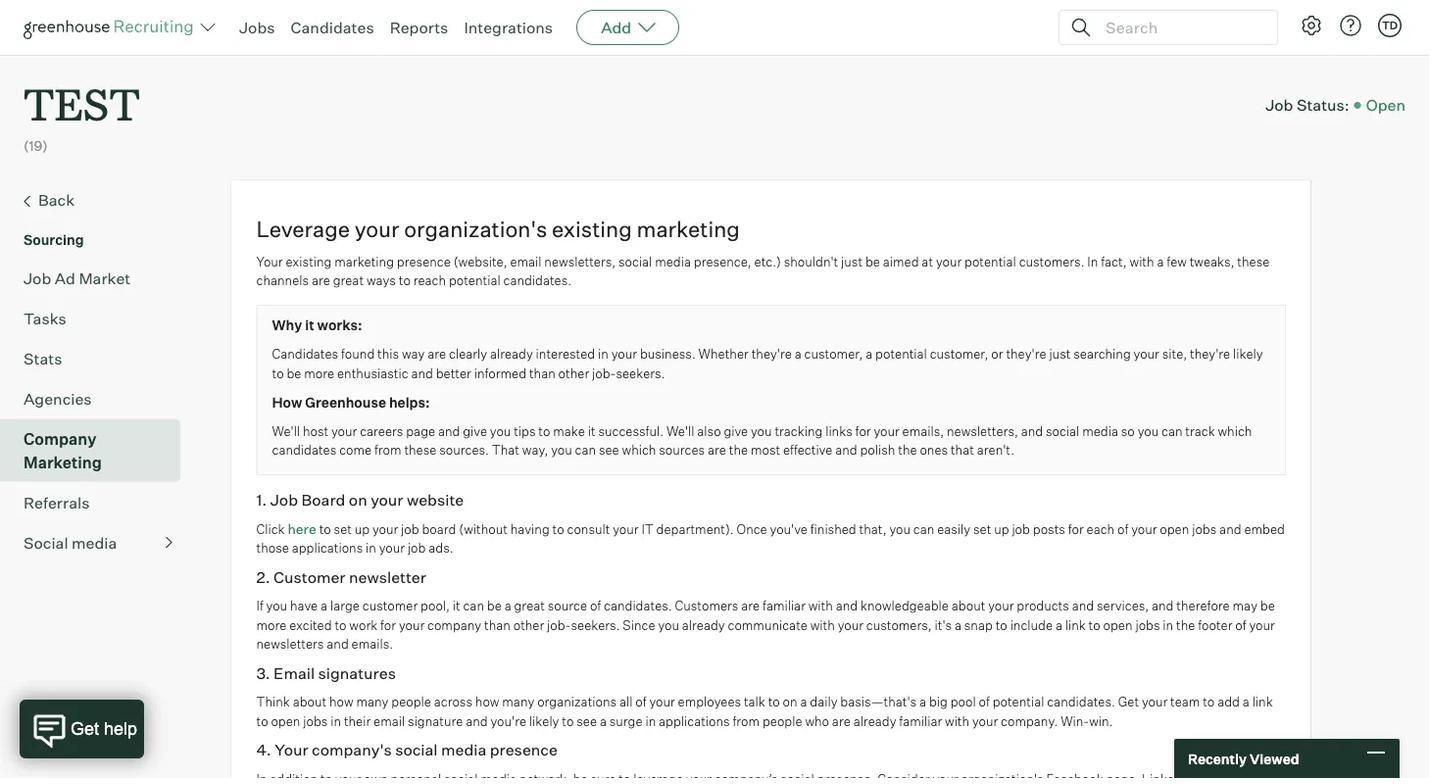 Task type: vqa. For each thing, say whether or not it's contained in the screenshot.
top TIME
no



Task type: describe. For each thing, give the bounding box(es) containing it.
great inside 'if you have a large customer pool, it can be a great source of candidates. customers are familiar with and knowledgeable about your products and services, and therefore may be more excited to work for your company than other job-seekers. since you already communicate with your customers, it's a snap to include a link to open jobs in the footer of your newsletters and emails.'
[[514, 598, 545, 614]]

great inside your existing marketing presence (website, email newsletters, social media presence, etc.) shouldn't just be aimed at your potential customers. in fact, with a few tweaks, these channels are great ways to reach potential candidates.
[[333, 273, 364, 288]]

and up "sources."
[[438, 423, 460, 439]]

your down may
[[1250, 617, 1275, 633]]

2 many from the left
[[502, 694, 535, 710]]

on inside think about how many people across how many organizations all of your employees talk to on a daily basis—that's a big pool of potential candidates. get your team to add a link to open jobs in their email signature and you're likely to see a surge in applications from people who are already familiar with your company. win-win.
[[783, 694, 798, 710]]

it
[[642, 521, 654, 537]]

win.
[[1090, 713, 1113, 729]]

can down make
[[575, 442, 596, 458]]

the inside 'if you have a large customer pool, it can be a great source of candidates. customers are familiar with and knowledgeable about your products and services, and therefore may be more excited to work for your company than other job-seekers. since you already communicate with your customers, it's a snap to include a link to open jobs in the footer of your newsletters and emails.'
[[1177, 617, 1196, 633]]

are inside we'll host your careers page and give you tips to make it successful. we'll also give you tracking links for your emails, newsletters, and social media so you can track which candidates come from these sources. that way, you can see which sources are the most effective and polish the ones that aren't.
[[708, 442, 726, 458]]

make
[[553, 423, 585, 439]]

company
[[428, 617, 482, 633]]

products
[[1017, 598, 1070, 614]]

for inside we'll host your careers page and give you tips to make it successful. we'll also give you tracking links for your emails, newsletters, and social media so you can track which candidates come from these sources. that way, you can see which sources are the most effective and polish the ones that aren't.
[[856, 423, 871, 439]]

Search text field
[[1101, 13, 1260, 42]]

just inside your existing marketing presence (website, email newsletters, social media presence, etc.) shouldn't just be aimed at your potential customers. in fact, with a few tweaks, these channels are great ways to reach potential candidates.
[[841, 254, 863, 269]]

test (19)
[[24, 75, 140, 155]]

with inside your existing marketing presence (website, email newsletters, social media presence, etc.) shouldn't just be aimed at your potential customers. in fact, with a few tweaks, these channels are great ways to reach potential candidates.
[[1130, 254, 1155, 269]]

jobs
[[239, 18, 275, 37]]

get
[[1118, 694, 1139, 710]]

that
[[951, 442, 974, 458]]

and inside think about how many people across how many organizations all of your employees talk to on a daily basis—that's a big pool of potential candidates. get your team to add a link to open jobs in their email signature and you're likely to see a surge in applications from people who are already familiar with your company. win-win.
[[466, 713, 488, 729]]

job left ads.
[[408, 540, 426, 556]]

jobs link
[[239, 18, 275, 37]]

1. job board on your website
[[256, 490, 464, 510]]

add
[[1218, 694, 1240, 710]]

and inside to set up your job board (without having to consult your it department). once you've finished that, you can easily set up job posts for each of your open jobs and embed those applications in your job ads.
[[1220, 521, 1242, 537]]

customers
[[675, 598, 739, 614]]

pool,
[[421, 598, 450, 614]]

with right communicate at the right bottom
[[811, 617, 835, 633]]

reports link
[[390, 18, 448, 37]]

and left services,
[[1072, 598, 1094, 614]]

you inside to set up your job board (without having to consult your it department). once you've finished that, you can easily set up job posts for each of your open jobs and embed those applications in your job ads.
[[890, 521, 911, 537]]

3 they're from the left
[[1190, 346, 1231, 362]]

test
[[24, 75, 140, 132]]

your inside your existing marketing presence (website, email newsletters, social media presence, etc.) shouldn't just be aimed at your potential customers. in fact, with a few tweaks, these channels are great ways to reach potential candidates.
[[256, 254, 283, 269]]

interested
[[536, 346, 595, 362]]

to inside we'll host your careers page and give you tips to make it successful. we'll also give you tracking links for your emails, newsletters, and social media so you can track which candidates come from these sources. that way, you can see which sources are the most effective and polish the ones that aren't.
[[539, 423, 550, 439]]

at
[[922, 254, 933, 269]]

you right the if
[[266, 598, 287, 614]]

a left the big
[[920, 694, 927, 710]]

be inside your existing marketing presence (website, email newsletters, social media presence, etc.) shouldn't just be aimed at your potential customers. in fact, with a few tweaks, these channels are great ways to reach potential candidates.
[[866, 254, 880, 269]]

in right surge
[[646, 713, 656, 729]]

jobs inside 'if you have a large customer pool, it can be a great source of candidates. customers are familiar with and knowledgeable about your products and services, and therefore may be more excited to work for your company than other job-seekers. since you already communicate with your customers, it's a snap to include a link to open jobs in the footer of your newsletters and emails.'
[[1136, 617, 1160, 633]]

job for job ad market
[[24, 268, 51, 288]]

emails.
[[352, 637, 393, 652]]

here
[[288, 520, 316, 537]]

4. your company's social media presence
[[256, 740, 558, 760]]

source
[[548, 598, 587, 614]]

you up the most
[[751, 423, 772, 439]]

a left surge
[[600, 713, 607, 729]]

1 vertical spatial your
[[275, 740, 308, 760]]

seekers. inside candidates found this way are clearly already interested in your business. whether they're a customer, a potential customer, or they're just searching your site, they're likely to be more enthusiastic and better informed than other job-seekers.
[[616, 365, 665, 381]]

media inside we'll host your careers page and give you tips to make it successful. we'll also give you tracking links for your emails, newsletters, and social media so you can track which candidates come from these sources. that way, you can see which sources are the most effective and polish the ones that aren't.
[[1083, 423, 1119, 439]]

your up polish at the right
[[874, 423, 900, 439]]

how
[[272, 394, 302, 411]]

2 vertical spatial social
[[395, 740, 438, 760]]

polish
[[860, 442, 896, 458]]

basis—that's
[[841, 694, 917, 710]]

for inside to set up your job board (without having to consult your it department). once you've finished that, you can easily set up job posts for each of your open jobs and embed those applications in your job ads.
[[1068, 521, 1084, 537]]

to down think
[[256, 713, 268, 729]]

consult
[[567, 521, 610, 537]]

4.
[[256, 740, 271, 760]]

your right get
[[1142, 694, 1168, 710]]

also
[[697, 423, 721, 439]]

large
[[330, 598, 360, 614]]

open
[[1366, 95, 1406, 115]]

1 customer, from the left
[[805, 346, 863, 362]]

with inside think about how many people across how many organizations all of your employees talk to on a daily basis—that's a big pool of potential candidates. get your team to add a link to open jobs in their email signature and you're likely to see a surge in applications from people who are already familiar with your company. win-win.
[[945, 713, 970, 729]]

agencies link
[[24, 387, 173, 410]]

td
[[1382, 19, 1398, 32]]

a right have
[[321, 598, 328, 614]]

presence inside your existing marketing presence (website, email newsletters, social media presence, etc.) shouldn't just be aimed at your potential customers. in fact, with a few tweaks, these channels are great ways to reach potential candidates.
[[397, 254, 451, 269]]

embed
[[1245, 521, 1285, 537]]

business.
[[640, 346, 696, 362]]

reports
[[390, 18, 448, 37]]

you down make
[[551, 442, 572, 458]]

2 we'll from the left
[[667, 423, 695, 439]]

of right all at the bottom left of the page
[[636, 694, 647, 710]]

you've
[[770, 521, 808, 537]]

and down the links in the bottom right of the page
[[836, 442, 858, 458]]

be right may
[[1261, 598, 1275, 614]]

applications inside to set up your job board (without having to consult your it department). once you've finished that, you can easily set up job posts for each of your open jobs and embed those applications in your job ads.
[[292, 540, 363, 556]]

0 vertical spatial existing
[[552, 215, 632, 242]]

candidates
[[272, 442, 337, 458]]

your up snap
[[988, 598, 1014, 614]]

viewed
[[1250, 750, 1300, 767]]

signatures
[[318, 663, 396, 683]]

channels
[[256, 273, 309, 288]]

to down large
[[335, 617, 347, 633]]

1 how from the left
[[329, 694, 354, 710]]

works:
[[317, 317, 362, 334]]

than inside candidates found this way are clearly already interested in your business. whether they're a customer, a potential customer, or they're just searching your site, they're likely to be more enthusiastic and better informed than other job-seekers.
[[529, 365, 556, 381]]

and inside candidates found this way are clearly already interested in your business. whether they're a customer, a potential customer, or they're just searching your site, they're likely to be more enthusiastic and better informed than other job-seekers.
[[411, 365, 433, 381]]

to down services,
[[1089, 617, 1101, 633]]

emails,
[[903, 423, 944, 439]]

your up ways
[[355, 215, 400, 242]]

open inside to set up your job board (without having to consult your it department). once you've finished that, you can easily set up job posts for each of your open jobs and embed those applications in your job ads.
[[1160, 521, 1190, 537]]

your down 1. job board on your website
[[373, 521, 398, 537]]

agencies
[[24, 389, 92, 409]]

2 up from the left
[[994, 521, 1009, 537]]

it's
[[935, 617, 952, 633]]

you right 'since'
[[658, 617, 679, 633]]

or
[[992, 346, 1004, 362]]

win-
[[1061, 713, 1090, 729]]

with down finished
[[809, 598, 833, 614]]

effective
[[783, 442, 833, 458]]

aimed
[[883, 254, 919, 269]]

tasks
[[24, 309, 67, 328]]

2 how from the left
[[475, 694, 500, 710]]

job- inside 'if you have a large customer pool, it can be a great source of candidates. customers are familiar with and knowledgeable about your products and services, and therefore may be more excited to work for your company than other job-seekers. since you already communicate with your customers, it's a snap to include a link to open jobs in the footer of your newsletters and emails.'
[[547, 617, 571, 633]]

tweaks,
[[1190, 254, 1235, 269]]

your left customers,
[[838, 617, 864, 633]]

job left posts
[[1012, 521, 1030, 537]]

0 vertical spatial marketing
[[637, 215, 740, 242]]

customer
[[363, 598, 418, 614]]

a up polish at the right
[[866, 346, 873, 362]]

you up that
[[490, 423, 511, 439]]

media inside your existing marketing presence (website, email newsletters, social media presence, etc.) shouldn't just be aimed at your potential customers. in fact, with a few tweaks, these channels are great ways to reach potential candidates.
[[655, 254, 691, 269]]

from inside we'll host your careers page and give you tips to make it successful. we'll also give you tracking links for your emails, newsletters, and social media so you can track which candidates come from these sources. that way, you can see which sources are the most effective and polish the ones that aren't.
[[374, 442, 402, 458]]

to down organizations
[[562, 713, 574, 729]]

candidates for candidates found this way are clearly already interested in your business. whether they're a customer, a potential customer, or they're just searching your site, they're likely to be more enthusiastic and better informed than other job-seekers.
[[272, 346, 338, 362]]

0 vertical spatial it
[[305, 317, 314, 334]]

than inside 'if you have a large customer pool, it can be a great source of candidates. customers are familiar with and knowledgeable about your products and services, and therefore may be more excited to work for your company than other job-seekers. since you already communicate with your customers, it's a snap to include a link to open jobs in the footer of your newsletters and emails.'
[[484, 617, 511, 633]]

back link
[[24, 188, 173, 213]]

market
[[79, 268, 131, 288]]

open inside 'if you have a large customer pool, it can be a great source of candidates. customers are familiar with and knowledgeable about your products and services, and therefore may be more excited to work for your company than other job-seekers. since you already communicate with your customers, it's a snap to include a link to open jobs in the footer of your newsletters and emails.'
[[1104, 617, 1133, 633]]

open inside think about how many people across how many organizations all of your employees talk to on a daily basis—that's a big pool of potential candidates. get your team to add a link to open jobs in their email signature and you're likely to see a surge in applications from people who are already familiar with your company. win-win.
[[271, 713, 300, 729]]

1 vertical spatial which
[[622, 442, 656, 458]]

it inside 'if you have a large customer pool, it can be a great source of candidates. customers are familiar with and knowledgeable about your products and services, and therefore may be more excited to work for your company than other job-seekers. since you already communicate with your customers, it's a snap to include a link to open jobs in the footer of your newsletters and emails.'
[[453, 598, 460, 614]]

your up come
[[331, 423, 357, 439]]

2.
[[256, 567, 270, 587]]

and right services,
[[1152, 598, 1174, 614]]

talk
[[744, 694, 766, 710]]

more inside 'if you have a large customer pool, it can be a great source of candidates. customers are familiar with and knowledgeable about your products and services, and therefore may be more excited to work for your company than other job-seekers. since you already communicate with your customers, it's a snap to include a link to open jobs in the footer of your newsletters and emails.'
[[256, 617, 287, 633]]

come
[[339, 442, 372, 458]]

configure image
[[1300, 14, 1324, 37]]

if you have a large customer pool, it can be a great source of candidates. customers are familiar with and knowledgeable about your products and services, and therefore may be more excited to work for your company than other job-seekers. since you already communicate with your customers, it's a snap to include a link to open jobs in the footer of your newsletters and emails.
[[256, 598, 1275, 652]]

and left knowledgeable
[[836, 598, 858, 614]]

1 many from the left
[[356, 694, 389, 710]]

email inside think about how many people across how many organizations all of your employees talk to on a daily basis—that's a big pool of potential candidates. get your team to add a link to open jobs in their email signature and you're likely to see a surge in applications from people who are already familiar with your company. win-win.
[[374, 713, 405, 729]]

link inside 'if you have a large customer pool, it can be a great source of candidates. customers are familiar with and knowledgeable about your products and services, and therefore may be more excited to work for your company than other job-seekers. since you already communicate with your customers, it's a snap to include a link to open jobs in the footer of your newsletters and emails.'
[[1066, 617, 1086, 633]]

1 horizontal spatial people
[[763, 713, 803, 729]]

media down signature
[[441, 740, 487, 760]]

1.
[[256, 490, 267, 510]]

be inside candidates found this way are clearly already interested in your business. whether they're a customer, a potential customer, or they're just searching your site, they're likely to be more enthusiastic and better informed than other job-seekers.
[[287, 365, 301, 381]]

your left it
[[613, 521, 639, 537]]

think about how many people across how many organizations all of your employees talk to on a daily basis—that's a big pool of potential candidates. get your team to add a link to open jobs in their email signature and you're likely to see a surge in applications from people who are already familiar with your company. win-win.
[[256, 694, 1273, 729]]

ones
[[920, 442, 948, 458]]

therefore
[[1177, 598, 1230, 614]]

board
[[301, 490, 346, 510]]

back
[[38, 190, 75, 210]]

to right having
[[553, 521, 564, 537]]

more inside candidates found this way are clearly already interested in your business. whether they're a customer, a potential customer, or they're just searching your site, they're likely to be more enthusiastic and better informed than other job-seekers.
[[304, 365, 334, 381]]

be right pool,
[[487, 598, 502, 614]]

you right so
[[1138, 423, 1159, 439]]

who
[[805, 713, 829, 729]]

and up 3. email signatures
[[327, 637, 349, 652]]

their
[[344, 713, 371, 729]]

to left add
[[1203, 694, 1215, 710]]

of down may
[[1236, 617, 1247, 633]]

just inside candidates found this way are clearly already interested in your business. whether they're a customer, a potential customer, or they're just searching your site, they're likely to be more enthusiastic and better informed than other job-seekers.
[[1049, 346, 1071, 362]]

to inside your existing marketing presence (website, email newsletters, social media presence, etc.) shouldn't just be aimed at your potential customers. in fact, with a few tweaks, these channels are great ways to reach potential candidates.
[[399, 273, 411, 288]]

your down customer
[[399, 617, 425, 633]]

are inside your existing marketing presence (website, email newsletters, social media presence, etc.) shouldn't just be aimed at your potential customers. in fact, with a few tweaks, these channels are great ways to reach potential candidates.
[[312, 273, 330, 288]]

job left board
[[401, 521, 419, 537]]

of right source
[[590, 598, 601, 614]]

your right each
[[1132, 521, 1157, 537]]

integrations
[[464, 18, 553, 37]]

1 horizontal spatial presence
[[490, 740, 558, 760]]

that
[[492, 442, 520, 458]]

a left source
[[505, 598, 512, 614]]

tracking
[[775, 423, 823, 439]]

social media link
[[24, 531, 173, 555]]

company
[[24, 429, 96, 449]]

social inside we'll host your careers page and give you tips to make it successful. we'll also give you tracking links for your emails, newsletters, and social media so you can track which candidates come from these sources. that way, you can see which sources are the most effective and polish the ones that aren't.
[[1046, 423, 1080, 439]]

0 vertical spatial which
[[1218, 423, 1252, 439]]

surge
[[610, 713, 643, 729]]

recently
[[1188, 750, 1247, 767]]

see inside we'll host your careers page and give you tips to make it successful. we'll also give you tracking links for your emails, newsletters, and social media so you can track which candidates come from these sources. that way, you can see which sources are the most effective and polish the ones that aren't.
[[599, 442, 619, 458]]

enthusiastic
[[337, 365, 408, 381]]

customer
[[274, 567, 346, 587]]

knowledgeable
[[861, 598, 949, 614]]

and left so
[[1021, 423, 1043, 439]]

familiar inside think about how many people across how many organizations all of your employees talk to on a daily basis—that's a big pool of potential candidates. get your team to add a link to open jobs in their email signature and you're likely to see a surge in applications from people who are already familiar with your company. win-win.
[[899, 713, 942, 729]]

a right add
[[1243, 694, 1250, 710]]

a down products
[[1056, 617, 1063, 633]]

links
[[826, 423, 853, 439]]

clearly
[[449, 346, 487, 362]]

track
[[1186, 423, 1215, 439]]

these inside we'll host your careers page and give you tips to make it successful. we'll also give you tracking links for your emails, newsletters, and social media so you can track which candidates come from these sources. that way, you can see which sources are the most effective and polish the ones that aren't.
[[404, 442, 437, 458]]

in inside to set up your job board (without having to consult your it department). once you've finished that, you can easily set up job posts for each of your open jobs and embed those applications in your job ads.
[[366, 540, 376, 556]]

organization's
[[404, 215, 547, 242]]

other inside candidates found this way are clearly already interested in your business. whether they're a customer, a potential customer, or they're just searching your site, they're likely to be more enthusiastic and better informed than other job-seekers.
[[558, 365, 589, 381]]

click
[[256, 521, 285, 537]]

shouldn't
[[784, 254, 839, 269]]

0 horizontal spatial people
[[391, 694, 431, 710]]



Task type: locate. For each thing, give the bounding box(es) containing it.
if
[[256, 598, 263, 614]]

about inside 'if you have a large customer pool, it can be a great source of candidates. customers are familiar with and knowledgeable about your products and services, and therefore may be more excited to work for your company than other job-seekers. since you already communicate with your customers, it's a snap to include a link to open jobs in the footer of your newsletters and emails.'
[[952, 598, 986, 614]]

for down customer
[[380, 617, 396, 633]]

0 horizontal spatial about
[[293, 694, 327, 710]]

1 horizontal spatial customer,
[[930, 346, 989, 362]]

1 vertical spatial existing
[[286, 254, 332, 269]]

great left source
[[514, 598, 545, 614]]

about up snap
[[952, 598, 986, 614]]

jobs left their
[[303, 713, 328, 729]]

many up their
[[356, 694, 389, 710]]

see inside think about how many people across how many organizations all of your employees talk to on a daily basis—that's a big pool of potential candidates. get your team to add a link to open jobs in their email signature and you're likely to see a surge in applications from people who are already familiar with your company. win-win.
[[577, 713, 597, 729]]

0 vertical spatial candidates
[[291, 18, 374, 37]]

to right snap
[[996, 617, 1008, 633]]

candidates right jobs
[[291, 18, 374, 37]]

candidates. inside 'if you have a large customer pool, it can be a great source of candidates. customers are familiar with and knowledgeable about your products and services, and therefore may be more excited to work for your company than other job-seekers. since you already communicate with your customers, it's a snap to include a link to open jobs in the footer of your newsletters and emails.'
[[604, 598, 672, 614]]

1 horizontal spatial the
[[898, 442, 917, 458]]

think
[[256, 694, 290, 710]]

0 horizontal spatial from
[[374, 442, 402, 458]]

candidates. up win-
[[1047, 694, 1116, 710]]

can left easily
[[914, 521, 935, 537]]

are inside candidates found this way are clearly already interested in your business. whether they're a customer, a potential customer, or they're just searching your site, they're likely to be more enthusiastic and better informed than other job-seekers.
[[428, 346, 446, 362]]

in inside candidates found this way are clearly already interested in your business. whether they're a customer, a potential customer, or they're just searching your site, they're likely to be more enthusiastic and better informed than other job-seekers.
[[598, 346, 609, 362]]

a
[[1157, 254, 1164, 269], [795, 346, 802, 362], [866, 346, 873, 362], [321, 598, 328, 614], [505, 598, 512, 614], [955, 617, 962, 633], [1056, 617, 1063, 633], [800, 694, 807, 710], [920, 694, 927, 710], [1243, 694, 1250, 710], [600, 713, 607, 729]]

1 give from the left
[[463, 423, 487, 439]]

familiar down the big
[[899, 713, 942, 729]]

0 horizontal spatial candidates.
[[503, 273, 572, 288]]

0 vertical spatial jobs
[[1192, 521, 1217, 537]]

2 horizontal spatial candidates.
[[1047, 694, 1116, 710]]

0 horizontal spatial the
[[729, 442, 748, 458]]

sources
[[659, 442, 705, 458]]

company.
[[1001, 713, 1058, 729]]

seekers.
[[616, 365, 665, 381], [571, 617, 620, 633]]

are inside 'if you have a large customer pool, it can be a great source of candidates. customers are familiar with and knowledgeable about your products and services, and therefore may be more excited to work for your company than other job-seekers. since you already communicate with your customers, it's a snap to include a link to open jobs in the footer of your newsletters and emails.'
[[742, 598, 760, 614]]

1 horizontal spatial job
[[270, 490, 298, 510]]

2 customer, from the left
[[930, 346, 989, 362]]

successful.
[[599, 423, 664, 439]]

0 horizontal spatial familiar
[[763, 598, 806, 614]]

0 horizontal spatial marketing
[[335, 254, 394, 269]]

easily
[[937, 521, 971, 537]]

customer,
[[805, 346, 863, 362], [930, 346, 989, 362]]

in
[[598, 346, 609, 362], [366, 540, 376, 556], [1163, 617, 1174, 633], [331, 713, 341, 729], [646, 713, 656, 729]]

1 horizontal spatial applications
[[659, 713, 730, 729]]

familiar inside 'if you have a large customer pool, it can be a great source of candidates. customers are familiar with and knowledgeable about your products and services, and therefore may be more excited to work for your company than other job-seekers. since you already communicate with your customers, it's a snap to include a link to open jobs in the footer of your newsletters and emails.'
[[763, 598, 806, 614]]

1 up from the left
[[355, 521, 370, 537]]

presence up reach
[[397, 254, 451, 269]]

how up you're
[[475, 694, 500, 710]]

td button
[[1375, 10, 1406, 41]]

3.
[[256, 663, 270, 683]]

leverage your organization's existing marketing
[[256, 215, 740, 242]]

status:
[[1297, 95, 1350, 115]]

about
[[952, 598, 986, 614], [293, 694, 327, 710]]

your left site,
[[1134, 346, 1160, 362]]

a left daily on the bottom right
[[800, 694, 807, 710]]

for inside 'if you have a large customer pool, it can be a great source of candidates. customers are familiar with and knowledgeable about your products and services, and therefore may be more excited to work for your company than other job-seekers. since you already communicate with your customers, it's a snap to include a link to open jobs in the footer of your newsletters and emails.'
[[380, 617, 396, 633]]

2 they're from the left
[[1006, 346, 1047, 362]]

can inside to set up your job board (without having to consult your it department). once you've finished that, you can easily set up job posts for each of your open jobs and embed those applications in your job ads.
[[914, 521, 935, 537]]

(website,
[[454, 254, 507, 269]]

1 vertical spatial open
[[1104, 617, 1133, 633]]

job for job status:
[[1266, 95, 1294, 115]]

2 set from the left
[[974, 521, 992, 537]]

1 vertical spatial other
[[513, 617, 544, 633]]

0 horizontal spatial newsletters,
[[545, 254, 616, 269]]

0 vertical spatial familiar
[[763, 598, 806, 614]]

0 vertical spatial job-
[[592, 365, 616, 381]]

0 horizontal spatial presence
[[397, 254, 451, 269]]

applications inside think about how many people across how many organizations all of your employees talk to on a daily basis—that's a big pool of potential candidates. get your team to add a link to open jobs in their email signature and you're likely to see a surge in applications from people who are already familiar with your company. win-win.
[[659, 713, 730, 729]]

with right fact, on the top right of page
[[1130, 254, 1155, 269]]

1 horizontal spatial many
[[502, 694, 535, 710]]

0 vertical spatial than
[[529, 365, 556, 381]]

1 horizontal spatial jobs
[[1136, 617, 1160, 633]]

0 horizontal spatial job-
[[547, 617, 571, 633]]

0 vertical spatial great
[[333, 273, 364, 288]]

0 horizontal spatial link
[[1066, 617, 1086, 633]]

the down therefore
[[1177, 617, 1196, 633]]

2 horizontal spatial jobs
[[1192, 521, 1217, 537]]

1 horizontal spatial email
[[510, 254, 542, 269]]

already inside think about how many people across how many organizations all of your employees talk to on a daily basis—that's a big pool of potential candidates. get your team to add a link to open jobs in their email signature and you're likely to see a surge in applications from people who are already familiar with your company. win-win.
[[854, 713, 897, 729]]

you
[[490, 423, 511, 439], [751, 423, 772, 439], [1138, 423, 1159, 439], [551, 442, 572, 458], [890, 521, 911, 537], [266, 598, 287, 614], [658, 617, 679, 633]]

a left few at the top of the page
[[1157, 254, 1164, 269]]

0 horizontal spatial we'll
[[272, 423, 300, 439]]

open right each
[[1160, 521, 1190, 537]]

1 horizontal spatial up
[[994, 521, 1009, 537]]

0 vertical spatial for
[[856, 423, 871, 439]]

how greenhouse helps:
[[272, 394, 430, 411]]

in left footer
[[1163, 617, 1174, 633]]

1 vertical spatial seekers.
[[571, 617, 620, 633]]

jobs down services,
[[1136, 617, 1160, 633]]

1 set from the left
[[334, 521, 352, 537]]

2 horizontal spatial the
[[1177, 617, 1196, 633]]

the left the most
[[729, 442, 748, 458]]

of inside to set up your job board (without having to consult your it department). once you've finished that, you can easily set up job posts for each of your open jobs and embed those applications in your job ads.
[[1118, 521, 1129, 537]]

signature
[[408, 713, 463, 729]]

0 horizontal spatial great
[[333, 273, 364, 288]]

social inside your existing marketing presence (website, email newsletters, social media presence, etc.) shouldn't just be aimed at your potential customers. in fact, with a few tweaks, these channels are great ways to reach potential candidates.
[[619, 254, 652, 269]]

sourcing
[[24, 231, 84, 248]]

1 horizontal spatial from
[[733, 713, 760, 729]]

1 vertical spatial these
[[404, 442, 437, 458]]

2 vertical spatial jobs
[[303, 713, 328, 729]]

great left ways
[[333, 273, 364, 288]]

organizations
[[537, 694, 617, 710]]

1 horizontal spatial these
[[1238, 254, 1270, 269]]

1 vertical spatial presence
[[490, 740, 558, 760]]

open down think
[[271, 713, 300, 729]]

company marketing
[[24, 429, 102, 472]]

email
[[274, 663, 315, 683]]

which
[[1218, 423, 1252, 439], [622, 442, 656, 458]]

can
[[1162, 423, 1183, 439], [575, 442, 596, 458], [914, 521, 935, 537], [463, 598, 484, 614]]

your inside your existing marketing presence (website, email newsletters, social media presence, etc.) shouldn't just be aimed at your potential customers. in fact, with a few tweaks, these channels are great ways to reach potential candidates.
[[936, 254, 962, 269]]

2 horizontal spatial for
[[1068, 521, 1084, 537]]

1 horizontal spatial about
[[952, 598, 986, 614]]

newsletters, inside your existing marketing presence (website, email newsletters, social media presence, etc.) shouldn't just be aimed at your potential customers. in fact, with a few tweaks, these channels are great ways to reach potential candidates.
[[545, 254, 616, 269]]

existing inside your existing marketing presence (website, email newsletters, social media presence, etc.) shouldn't just be aimed at your potential customers. in fact, with a few tweaks, these channels are great ways to reach potential candidates.
[[286, 254, 332, 269]]

referrals
[[24, 493, 90, 512]]

from down talk
[[733, 713, 760, 729]]

other
[[558, 365, 589, 381], [513, 617, 544, 633]]

your left business. in the left top of the page
[[612, 346, 637, 362]]

2 give from the left
[[724, 423, 748, 439]]

marketing up presence,
[[637, 215, 740, 242]]

potential up company.
[[993, 694, 1045, 710]]

these down page
[[404, 442, 437, 458]]

department).
[[656, 521, 734, 537]]

2 horizontal spatial open
[[1160, 521, 1190, 537]]

already
[[490, 346, 533, 362], [682, 617, 725, 633], [854, 713, 897, 729]]

0 horizontal spatial customer,
[[805, 346, 863, 362]]

a right it's
[[955, 617, 962, 633]]

give up "sources."
[[463, 423, 487, 439]]

communicate
[[728, 617, 808, 633]]

be up how
[[287, 365, 301, 381]]

for up polish at the right
[[856, 423, 871, 439]]

1 horizontal spatial on
[[783, 694, 798, 710]]

1 horizontal spatial candidates.
[[604, 598, 672, 614]]

way,
[[522, 442, 548, 458]]

1 horizontal spatial we'll
[[667, 423, 695, 439]]

of right pool
[[979, 694, 990, 710]]

1 vertical spatial than
[[484, 617, 511, 633]]

your up newsletter
[[379, 540, 405, 556]]

candidates inside candidates found this way are clearly already interested in your business. whether they're a customer, a potential customer, or they're just searching your site, they're likely to be more enthusiastic and better informed than other job-seekers.
[[272, 346, 338, 362]]

potential inside think about how many people across how many organizations all of your employees talk to on a daily basis—that's a big pool of potential candidates. get your team to add a link to open jobs in their email signature and you're likely to see a surge in applications from people who are already familiar with your company. win-win.
[[993, 694, 1045, 710]]

2 horizontal spatial social
[[1046, 423, 1080, 439]]

how up their
[[329, 694, 354, 710]]

2 vertical spatial candidates.
[[1047, 694, 1116, 710]]

than right 'company'
[[484, 617, 511, 633]]

email down leverage your organization's existing marketing in the top of the page
[[510, 254, 542, 269]]

email right their
[[374, 713, 405, 729]]

2 vertical spatial already
[[854, 713, 897, 729]]

presence down you're
[[490, 740, 558, 760]]

0 horizontal spatial up
[[355, 521, 370, 537]]

about inside think about how many people across how many organizations all of your employees talk to on a daily basis—that's a big pool of potential candidates. get your team to add a link to open jobs in their email signature and you're likely to see a surge in applications from people who are already familiar with your company. win-win.
[[293, 694, 327, 710]]

0 vertical spatial your
[[256, 254, 283, 269]]

greenhouse recruiting image
[[24, 16, 200, 39]]

potential down (website,
[[449, 273, 501, 288]]

link inside think about how many people across how many organizations all of your employees talk to on a daily basis—that's a big pool of potential candidates. get your team to add a link to open jobs in their email signature and you're likely to see a surge in applications from people who are already familiar with your company. win-win.
[[1253, 694, 1273, 710]]

(without
[[459, 521, 508, 537]]

informed
[[474, 365, 527, 381]]

it inside we'll host your careers page and give you tips to make it successful. we'll also give you tracking links for your emails, newsletters, and social media so you can track which candidates come from these sources. that way, you can see which sources are the most effective and polish the ones that aren't.
[[588, 423, 596, 439]]

0 horizontal spatial give
[[463, 423, 487, 439]]

just right shouldn't
[[841, 254, 863, 269]]

1 vertical spatial see
[[577, 713, 597, 729]]

site,
[[1163, 346, 1187, 362]]

1 vertical spatial about
[[293, 694, 327, 710]]

about down email on the bottom left of the page
[[293, 694, 327, 710]]

candidates
[[291, 18, 374, 37], [272, 346, 338, 362]]

it right why
[[305, 317, 314, 334]]

to up how
[[272, 365, 284, 381]]

1 horizontal spatial more
[[304, 365, 334, 381]]

it
[[305, 317, 314, 334], [588, 423, 596, 439], [453, 598, 460, 614]]

stats
[[24, 349, 62, 368]]

your
[[355, 215, 400, 242], [936, 254, 962, 269], [612, 346, 637, 362], [1134, 346, 1160, 362], [331, 423, 357, 439], [874, 423, 900, 439], [371, 490, 403, 510], [373, 521, 398, 537], [613, 521, 639, 537], [1132, 521, 1157, 537], [379, 540, 405, 556], [988, 598, 1014, 614], [399, 617, 425, 633], [838, 617, 864, 633], [1250, 617, 1275, 633], [649, 694, 675, 710], [1142, 694, 1168, 710], [973, 713, 998, 729]]

jobs inside think about how many people across how many organizations all of your employees talk to on a daily basis—that's a big pool of potential candidates. get your team to add a link to open jobs in their email signature and you're likely to see a surge in applications from people who are already familiar with your company. win-win.
[[303, 713, 328, 729]]

1 horizontal spatial open
[[1104, 617, 1133, 633]]

most
[[751, 442, 781, 458]]

0 vertical spatial about
[[952, 598, 986, 614]]

your left website
[[371, 490, 403, 510]]

newsletters
[[256, 637, 324, 652]]

why it works:
[[272, 317, 362, 334]]

ways
[[367, 273, 396, 288]]

to set up your job board (without having to consult your it department). once you've finished that, you can easily set up job posts for each of your open jobs and embed those applications in your job ads.
[[256, 521, 1285, 556]]

2 horizontal spatial already
[[854, 713, 897, 729]]

1 horizontal spatial social
[[619, 254, 652, 269]]

media left presence,
[[655, 254, 691, 269]]

open
[[1160, 521, 1190, 537], [1104, 617, 1133, 633], [271, 713, 300, 729]]

set down 1. job board on your website
[[334, 521, 352, 537]]

with down pool
[[945, 713, 970, 729]]

marketing inside your existing marketing presence (website, email newsletters, social media presence, etc.) shouldn't just be aimed at your potential customers. in fact, with a few tweaks, these channels are great ways to reach potential candidates.
[[335, 254, 394, 269]]

potential inside candidates found this way are clearly already interested in your business. whether they're a customer, a potential customer, or they're just searching your site, they're likely to be more enthusiastic and better informed than other job-seekers.
[[876, 346, 927, 362]]

those
[[256, 540, 289, 556]]

marketing
[[637, 215, 740, 242], [335, 254, 394, 269]]

candidates found this way are clearly already interested in your business. whether they're a customer, a potential customer, or they're just searching your site, they're likely to be more enthusiastic and better informed than other job-seekers.
[[272, 346, 1263, 381]]

job
[[1266, 95, 1294, 115], [24, 268, 51, 288], [270, 490, 298, 510]]

social down signature
[[395, 740, 438, 760]]

1 horizontal spatial give
[[724, 423, 748, 439]]

we'll host your careers page and give you tips to make it successful. we'll also give you tracking links for your emails, newsletters, and social media so you can track which candidates come from these sources. that way, you can see which sources are the most effective and polish the ones that aren't.
[[272, 423, 1252, 458]]

0 vertical spatial just
[[841, 254, 863, 269]]

already inside candidates found this way are clearly already interested in your business. whether they're a customer, a potential customer, or they're just searching your site, they're likely to be more enthusiastic and better informed than other job-seekers.
[[490, 346, 533, 362]]

from down careers
[[374, 442, 402, 458]]

to inside candidates found this way are clearly already interested in your business. whether they're a customer, a potential customer, or they're just searching your site, they're likely to be more enthusiastic and better informed than other job-seekers.
[[272, 365, 284, 381]]

1 vertical spatial job
[[24, 268, 51, 288]]

newsletters, inside we'll host your careers page and give you tips to make it successful. we'll also give you tracking links for your emails, newsletters, and social media so you can track which candidates come from these sources. that way, you can see which sources are the most effective and polish the ones that aren't.
[[947, 423, 1019, 439]]

job- inside candidates found this way are clearly already interested in your business. whether they're a customer, a potential customer, or they're just searching your site, they're likely to be more enthusiastic and better informed than other job-seekers.
[[592, 365, 616, 381]]

in
[[1088, 254, 1098, 269]]

from inside think about how many people across how many organizations all of your employees talk to on a daily basis—that's a big pool of potential candidates. get your team to add a link to open jobs in their email signature and you're likely to see a surge in applications from people who are already familiar with your company. win-win.
[[733, 713, 760, 729]]

1 horizontal spatial great
[[514, 598, 545, 614]]

presence,
[[694, 254, 752, 269]]

up left posts
[[994, 521, 1009, 537]]

great
[[333, 273, 364, 288], [514, 598, 545, 614]]

0 horizontal spatial existing
[[286, 254, 332, 269]]

3. email signatures
[[256, 663, 396, 683]]

social media
[[24, 533, 117, 553]]

potential up emails,
[[876, 346, 927, 362]]

1 horizontal spatial it
[[453, 598, 460, 614]]

0 horizontal spatial already
[[490, 346, 533, 362]]

people
[[391, 694, 431, 710], [763, 713, 803, 729]]

1 horizontal spatial job-
[[592, 365, 616, 381]]

include
[[1011, 617, 1053, 633]]

customers.
[[1019, 254, 1085, 269]]

0 vertical spatial from
[[374, 442, 402, 458]]

to right "here"
[[319, 521, 331, 537]]

your right all at the bottom left of the page
[[649, 694, 675, 710]]

2 horizontal spatial they're
[[1190, 346, 1231, 362]]

0 horizontal spatial just
[[841, 254, 863, 269]]

candidates for candidates
[[291, 18, 374, 37]]

0 vertical spatial link
[[1066, 617, 1086, 633]]

0 horizontal spatial open
[[271, 713, 300, 729]]

likely inside candidates found this way are clearly already interested in your business. whether they're a customer, a potential customer, or they're just searching your site, they're likely to be more enthusiastic and better informed than other job-seekers.
[[1233, 346, 1263, 362]]

are up communicate at the right bottom
[[742, 598, 760, 614]]

1 vertical spatial email
[[374, 713, 405, 729]]

1 they're from the left
[[752, 346, 792, 362]]

a right whether
[[795, 346, 802, 362]]

0 vertical spatial already
[[490, 346, 533, 362]]

are right who
[[832, 713, 851, 729]]

click here
[[256, 520, 316, 537]]

may
[[1233, 598, 1258, 614]]

candidates. inside think about how many people across how many organizations all of your employees talk to on a daily basis—that's a big pool of potential candidates. get your team to add a link to open jobs in their email signature and you're likely to see a surge in applications from people who are already familiar with your company. win-win.
[[1047, 694, 1116, 710]]

candidates. inside your existing marketing presence (website, email newsletters, social media presence, etc.) shouldn't just be aimed at your potential customers. in fact, with a few tweaks, these channels are great ways to reach potential candidates.
[[503, 273, 572, 288]]

a inside your existing marketing presence (website, email newsletters, social media presence, etc.) shouldn't just be aimed at your potential customers. in fact, with a few tweaks, these channels are great ways to reach potential candidates.
[[1157, 254, 1164, 269]]

are inside think about how many people across how many organizations all of your employees talk to on a daily basis—that's a big pool of potential candidates. get your team to add a link to open jobs in their email signature and you're likely to see a surge in applications from people who are already familiar with your company. win-win.
[[832, 713, 851, 729]]

and down across
[[466, 713, 488, 729]]

across
[[434, 694, 473, 710]]

seekers. inside 'if you have a large customer pool, it can be a great source of candidates. customers are familiar with and knowledgeable about your products and services, and therefore may be more excited to work for your company than other job-seekers. since you already communicate with your customers, it's a snap to include a link to open jobs in the footer of your newsletters and emails.'
[[571, 617, 620, 633]]

are right way at the top
[[428, 346, 446, 362]]

job- down interested
[[592, 365, 616, 381]]

company's
[[312, 740, 392, 760]]

why
[[272, 317, 302, 334]]

these inside your existing marketing presence (website, email newsletters, social media presence, etc.) shouldn't just be aimed at your potential customers. in fact, with a few tweaks, these channels are great ways to reach potential candidates.
[[1238, 254, 1270, 269]]

newsletters,
[[545, 254, 616, 269], [947, 423, 1019, 439]]

1 vertical spatial for
[[1068, 521, 1084, 537]]

to right talk
[[768, 694, 780, 710]]

already inside 'if you have a large customer pool, it can be a great source of candidates. customers are familiar with and knowledgeable about your products and services, and therefore may be more excited to work for your company than other job-seekers. since you already communicate with your customers, it's a snap to include a link to open jobs in the footer of your newsletters and emails.'
[[682, 617, 725, 633]]

and left embed
[[1220, 521, 1242, 537]]

already down basis—that's
[[854, 713, 897, 729]]

can left track on the bottom of the page
[[1162, 423, 1183, 439]]

already up informed
[[490, 346, 533, 362]]

leverage
[[256, 215, 350, 242]]

1 vertical spatial applications
[[659, 713, 730, 729]]

0 horizontal spatial see
[[577, 713, 597, 729]]

sources.
[[440, 442, 489, 458]]

1 horizontal spatial existing
[[552, 215, 632, 242]]

give right also
[[724, 423, 748, 439]]

and down way at the top
[[411, 365, 433, 381]]

0 horizontal spatial on
[[349, 490, 367, 510]]

job left status:
[[1266, 95, 1294, 115]]

link right add
[[1253, 694, 1273, 710]]

1 we'll from the left
[[272, 423, 300, 439]]

potential left customers.
[[965, 254, 1017, 269]]

email inside your existing marketing presence (website, email newsletters, social media presence, etc.) shouldn't just be aimed at your potential customers. in fact, with a few tweaks, these channels are great ways to reach potential candidates.
[[510, 254, 542, 269]]

seekers. down source
[[571, 617, 620, 633]]

page
[[406, 423, 435, 439]]

to right tips
[[539, 423, 550, 439]]

job left ad
[[24, 268, 51, 288]]

tips
[[514, 423, 536, 439]]

1 horizontal spatial marketing
[[637, 215, 740, 242]]

0 horizontal spatial social
[[395, 740, 438, 760]]

0 horizontal spatial how
[[329, 694, 354, 710]]

marketing
[[24, 453, 102, 472]]

in inside 'if you have a large customer pool, it can be a great source of candidates. customers are familiar with and knowledgeable about your products and services, and therefore may be more excited to work for your company than other job-seekers. since you already communicate with your customers, it's a snap to include a link to open jobs in the footer of your newsletters and emails.'
[[1163, 617, 1174, 633]]

these right the tweaks,
[[1238, 254, 1270, 269]]

in up newsletter
[[366, 540, 376, 556]]

0 vertical spatial seekers.
[[616, 365, 665, 381]]

we'll up sources at the bottom left
[[667, 423, 695, 439]]

they're right site,
[[1190, 346, 1231, 362]]

aren't.
[[977, 442, 1015, 458]]

likely right site,
[[1233, 346, 1263, 362]]

be
[[866, 254, 880, 269], [287, 365, 301, 381], [487, 598, 502, 614], [1261, 598, 1275, 614]]

1 horizontal spatial just
[[1049, 346, 1071, 362]]

can inside 'if you have a large customer pool, it can be a great source of candidates. customers are familiar with and knowledgeable about your products and services, and therefore may be more excited to work for your company than other job-seekers. since you already communicate with your customers, it's a snap to include a link to open jobs in the footer of your newsletters and emails.'
[[463, 598, 484, 614]]

media down referrals "link"
[[72, 533, 117, 553]]

0 vertical spatial these
[[1238, 254, 1270, 269]]

applications
[[292, 540, 363, 556], [659, 713, 730, 729]]

job ad market link
[[24, 266, 173, 290]]

other inside 'if you have a large customer pool, it can be a great source of candidates. customers are familiar with and knowledgeable about your products and services, and therefore may be more excited to work for your company than other job-seekers. since you already communicate with your customers, it's a snap to include a link to open jobs in the footer of your newsletters and emails.'
[[513, 617, 544, 633]]

td button
[[1379, 14, 1402, 37]]

1 horizontal spatial likely
[[1233, 346, 1263, 362]]

1 horizontal spatial set
[[974, 521, 992, 537]]

1 vertical spatial marketing
[[335, 254, 394, 269]]

in left their
[[331, 713, 341, 729]]

0 horizontal spatial these
[[404, 442, 437, 458]]

many up you're
[[502, 694, 535, 710]]

the
[[729, 442, 748, 458], [898, 442, 917, 458], [1177, 617, 1196, 633]]

likely right you're
[[529, 713, 559, 729]]

so
[[1121, 423, 1135, 439]]

0 horizontal spatial jobs
[[303, 713, 328, 729]]

jobs inside to set up your job board (without having to consult your it department). once you've finished that, you can easily set up job posts for each of your open jobs and embed those applications in your job ads.
[[1192, 521, 1217, 537]]

your existing marketing presence (website, email newsletters, social media presence, etc.) shouldn't just be aimed at your potential customers. in fact, with a few tweaks, these channels are great ways to reach potential candidates.
[[256, 254, 1270, 288]]

since
[[623, 617, 656, 633]]

company marketing link
[[24, 427, 173, 474]]

applications down employees
[[659, 713, 730, 729]]

2 horizontal spatial it
[[588, 423, 596, 439]]

2 vertical spatial it
[[453, 598, 460, 614]]

2 vertical spatial job
[[270, 490, 298, 510]]

0 vertical spatial on
[[349, 490, 367, 510]]

0 horizontal spatial likely
[[529, 713, 559, 729]]

already down customers
[[682, 617, 725, 633]]

likely inside think about how many people across how many organizations all of your employees talk to on a daily basis—that's a big pool of potential candidates. get your team to add a link to open jobs in their email signature and you're likely to see a surge in applications from people who are already familiar with your company. win-win.
[[529, 713, 559, 729]]

tasks link
[[24, 307, 173, 330]]

0 vertical spatial newsletters,
[[545, 254, 616, 269]]

your down pool
[[973, 713, 998, 729]]



